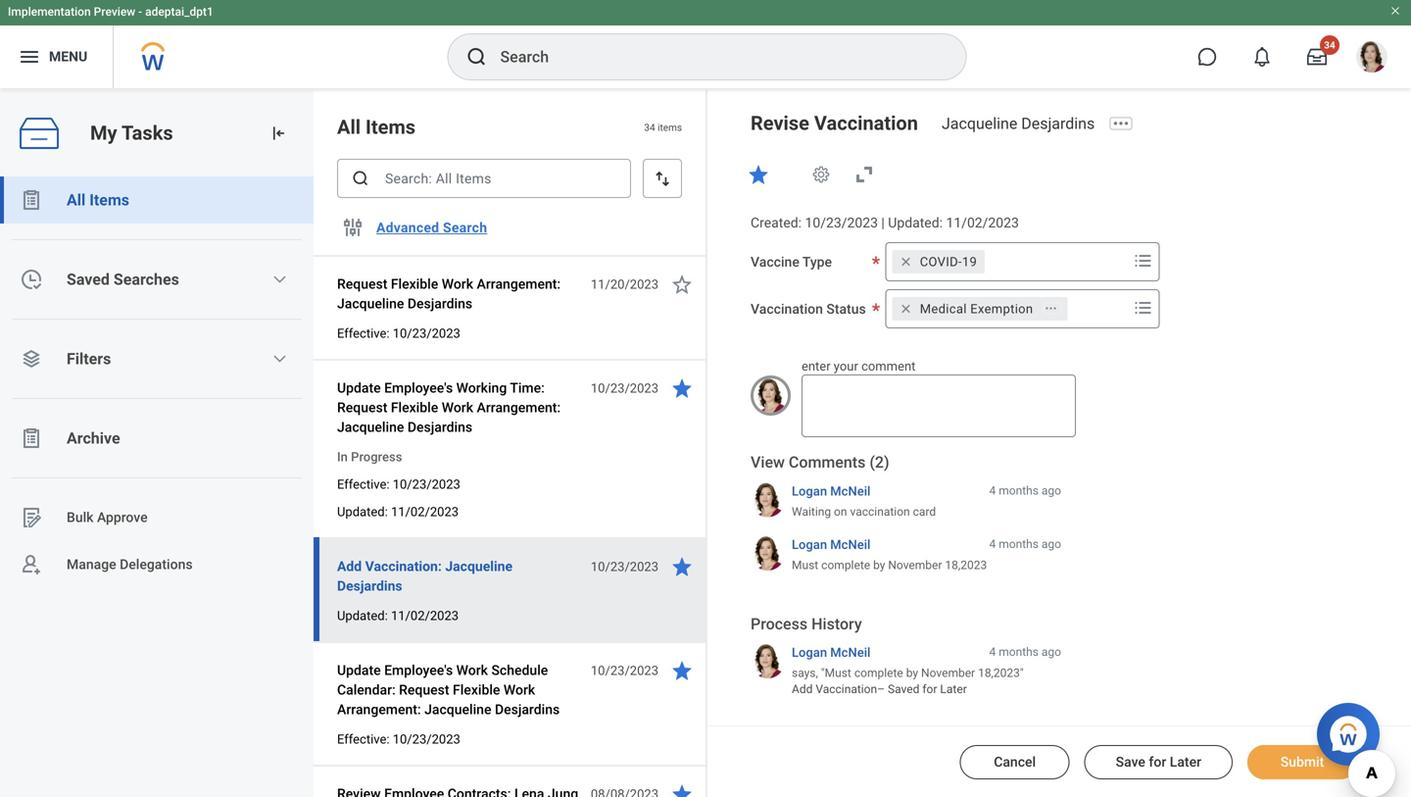Task type: describe. For each thing, give the bounding box(es) containing it.
user plus image
[[20, 553, 43, 576]]

adeptai_dpt1
[[145, 5, 214, 19]]

items inside the item list "element"
[[366, 116, 416, 139]]

perspective image
[[20, 347, 43, 371]]

2 vertical spatial 11/02/2023
[[391, 608, 459, 623]]

my tasks
[[90, 122, 173, 145]]

bulk approve link
[[0, 494, 314, 541]]

save for later button
[[1085, 745, 1233, 779]]

–
[[878, 682, 885, 696]]

created:
[[751, 215, 802, 231]]

work down schedule
[[504, 682, 535, 698]]

covid-19, press delete to clear value. option
[[893, 250, 985, 273]]

status
[[827, 301, 866, 317]]

"must
[[821, 666, 852, 680]]

says, "must complete by november 18,2023" add vaccination – saved for later
[[792, 666, 1024, 696]]

1 vertical spatial updated:
[[337, 504, 388, 519]]

vaccine type
[[751, 254, 832, 270]]

1 vertical spatial 11/02/2023
[[391, 504, 459, 519]]

(2)
[[870, 453, 890, 472]]

desjardins inside update employee's working time: request flexible work arrangement: jacqueline desjardins
[[408, 419, 473, 435]]

chevron down image for filters
[[272, 351, 288, 367]]

employee's for request
[[384, 662, 453, 678]]

flexible inside request flexible work arrangement: jacqueline desjardins
[[391, 276, 438, 292]]

effective: 10/23/2023 for employee's
[[337, 732, 461, 747]]

work left schedule
[[457, 662, 488, 678]]

schedule
[[492, 662, 548, 678]]

arrangement: inside request flexible work arrangement: jacqueline desjardins
[[477, 276, 561, 292]]

0 horizontal spatial by
[[874, 558, 886, 572]]

created: 10/23/2023 | updated: 11/02/2023
[[751, 215, 1019, 231]]

0 vertical spatial star image
[[747, 163, 771, 186]]

4 months ago for must complete by november 18,2023
[[990, 537, 1062, 551]]

19
[[963, 254, 977, 269]]

for inside says, "must complete by november 18,2023" add vaccination – saved for later
[[923, 682, 938, 696]]

employee's photo (logan mcneil) image
[[751, 375, 791, 416]]

2 updated: 11/02/2023 from the top
[[337, 608, 459, 623]]

archive
[[67, 429, 120, 448]]

enter your comment text field
[[802, 375, 1076, 437]]

flexible inside update employee's working time: request flexible work arrangement: jacqueline desjardins
[[391, 399, 438, 416]]

request flexible work arrangement: jacqueline desjardins button
[[337, 273, 580, 316]]

complete inside says, "must complete by november 18,2023" add vaccination – saved for later
[[855, 666, 904, 680]]

view
[[751, 453, 785, 472]]

on
[[834, 505, 848, 519]]

menu button
[[0, 25, 113, 88]]

desjardins inside add vaccination: jacqueline desjardins
[[337, 578, 403, 594]]

save
[[1116, 754, 1146, 770]]

jacqueline inside request flexible work arrangement: jacqueline desjardins
[[337, 296, 404, 312]]

submit
[[1281, 754, 1325, 770]]

mcneil inside process history region
[[831, 645, 871, 660]]

archive button
[[0, 415, 314, 462]]

cancel
[[994, 754, 1036, 770]]

search image
[[351, 169, 371, 188]]

logan mcneil button for on
[[792, 483, 871, 500]]

18,2023
[[945, 558, 987, 572]]

delegations
[[120, 556, 193, 573]]

clipboard image for all items
[[20, 188, 43, 212]]

update employee's working time: request flexible work arrangement: jacqueline desjardins button
[[337, 376, 580, 439]]

manage delegations
[[67, 556, 193, 573]]

transformation import image
[[269, 124, 288, 143]]

0 vertical spatial complete
[[822, 558, 871, 572]]

manage delegations link
[[0, 541, 314, 588]]

update employee's working time: request flexible work arrangement: jacqueline desjardins
[[337, 380, 561, 435]]

saved searches
[[67, 270, 179, 289]]

prompts image
[[1132, 296, 1156, 319]]

11/20/2023
[[591, 277, 659, 292]]

logan mcneil button inside process history region
[[792, 644, 871, 661]]

in
[[337, 449, 348, 464]]

saved inside says, "must complete by november 18,2023" add vaccination – saved for later
[[888, 682, 920, 696]]

process
[[751, 614, 808, 633]]

process history region
[[751, 613, 1062, 704]]

add vaccination: jacqueline desjardins button
[[337, 555, 580, 598]]

must complete by november 18,2023
[[792, 558, 987, 572]]

medical exemption
[[920, 301, 1034, 316]]

desjardins inside request flexible work arrangement: jacqueline desjardins
[[408, 296, 473, 312]]

advanced search
[[376, 219, 487, 236]]

request flexible work arrangement: jacqueline desjardins
[[337, 276, 561, 312]]

logan mcneil inside process history region
[[792, 645, 871, 660]]

covid-19
[[920, 254, 977, 269]]

configure image
[[341, 216, 365, 239]]

waiting on vaccination card
[[792, 505, 936, 519]]

0 vertical spatial 11/02/2023
[[946, 215, 1019, 231]]

34 items
[[644, 121, 682, 133]]

process history
[[751, 614, 862, 633]]

all items inside the item list "element"
[[337, 116, 416, 139]]

comment
[[862, 359, 916, 373]]

jacqueline desjardins
[[942, 114, 1095, 133]]

november inside says, "must complete by november 18,2023" add vaccination – saved for later
[[922, 666, 976, 680]]

card
[[913, 505, 936, 519]]

search image
[[465, 45, 489, 69]]

2 vertical spatial star image
[[671, 782, 694, 797]]

submit button
[[1248, 745, 1358, 779]]

jacqueline inside add vaccination: jacqueline desjardins
[[445, 558, 513, 574]]

my
[[90, 122, 117, 145]]

bulk approve
[[67, 509, 148, 526]]

vaccination:
[[365, 558, 442, 574]]

all inside button
[[67, 191, 86, 209]]

add inside says, "must complete by november 18,2023" add vaccination – saved for later
[[792, 682, 813, 696]]

1 vertical spatial vaccination
[[751, 301, 823, 317]]

star image for request flexible work arrangement: jacqueline desjardins
[[671, 273, 694, 296]]

x small image
[[897, 252, 916, 271]]

update employee's work schedule calendar: request flexible work arrangement: jacqueline desjardins button
[[337, 659, 580, 722]]

vaccination inside says, "must complete by november 18,2023" add vaccination – saved for later
[[816, 682, 878, 696]]

filters button
[[0, 335, 314, 382]]

saved inside dropdown button
[[67, 270, 110, 289]]

4 for waiting on vaccination card
[[990, 484, 996, 498]]

must
[[792, 558, 819, 572]]

revise vaccination
[[751, 112, 919, 135]]

4 months ago for waiting on vaccination card
[[990, 484, 1062, 498]]

working
[[457, 380, 507, 396]]

in progress
[[337, 449, 402, 464]]

update employee's work schedule calendar: request flexible work arrangement: jacqueline desjardins
[[337, 662, 560, 718]]

34 for 34
[[1325, 39, 1336, 51]]

logan mcneil for on
[[792, 484, 871, 499]]

update for update employee's work schedule calendar: request flexible work arrangement: jacqueline desjardins
[[337, 662, 381, 678]]

medical exemption, press delete to clear value. option
[[893, 297, 1068, 320]]

|
[[882, 215, 885, 231]]

work inside request flexible work arrangement: jacqueline desjardins
[[442, 276, 474, 292]]

waiting
[[792, 505, 831, 519]]



Task type: vqa. For each thing, say whether or not it's contained in the screenshot.
Details
no



Task type: locate. For each thing, give the bounding box(es) containing it.
enter your comment
[[802, 359, 916, 373]]

vaccine
[[751, 254, 800, 270]]

mcneil up on
[[831, 484, 871, 499]]

star image for update employee's work schedule calendar: request flexible work arrangement: jacqueline desjardins
[[671, 659, 694, 682]]

request right calendar:
[[399, 682, 450, 698]]

effective: 10/23/2023 down request flexible work arrangement: jacqueline desjardins
[[337, 326, 461, 341]]

add inside add vaccination: jacqueline desjardins
[[337, 558, 362, 574]]

clipboard image
[[20, 188, 43, 212], [20, 426, 43, 450]]

profile logan mcneil image
[[1357, 41, 1388, 77]]

update inside update employee's working time: request flexible work arrangement: jacqueline desjardins
[[337, 380, 381, 396]]

1 logan from the top
[[792, 484, 827, 499]]

0 horizontal spatial 34
[[644, 121, 655, 133]]

request down the "configure" "icon"
[[337, 276, 388, 292]]

1 vertical spatial all items
[[67, 191, 129, 209]]

related actions image
[[1044, 302, 1058, 315]]

1 horizontal spatial 34
[[1325, 39, 1336, 51]]

mcneil for complete
[[831, 537, 871, 552]]

1 ago from the top
[[1042, 484, 1062, 498]]

3 mcneil from the top
[[831, 645, 871, 660]]

list
[[0, 176, 314, 588]]

0 vertical spatial request
[[337, 276, 388, 292]]

4 for must complete by november 18,2023
[[990, 537, 996, 551]]

ago for waiting on vaccination card
[[1042, 484, 1062, 498]]

34 left profile logan mcneil image on the top right
[[1325, 39, 1336, 51]]

request inside update employee's working time: request flexible work arrangement: jacqueline desjardins
[[337, 399, 388, 416]]

-
[[138, 5, 142, 19]]

covid-
[[920, 254, 963, 269]]

request inside request flexible work arrangement: jacqueline desjardins
[[337, 276, 388, 292]]

11/02/2023
[[946, 215, 1019, 231], [391, 504, 459, 519], [391, 608, 459, 623]]

2 mcneil from the top
[[831, 537, 871, 552]]

exemption
[[971, 301, 1034, 316]]

34 inside button
[[1325, 39, 1336, 51]]

type
[[803, 254, 832, 270]]

0 horizontal spatial saved
[[67, 270, 110, 289]]

1 chevron down image from the top
[[272, 272, 288, 287]]

chevron down image
[[272, 272, 288, 287], [272, 351, 288, 367]]

arrangement: inside update employee's work schedule calendar: request flexible work arrangement: jacqueline desjardins
[[337, 701, 421, 718]]

later
[[941, 682, 967, 696], [1170, 754, 1202, 770]]

saved searches button
[[0, 256, 314, 303]]

0 vertical spatial effective: 10/23/2023
[[337, 326, 461, 341]]

items inside all items button
[[89, 191, 129, 209]]

items
[[658, 121, 682, 133]]

2 months from the top
[[999, 537, 1039, 551]]

0 vertical spatial logan mcneil button
[[792, 483, 871, 500]]

1 vertical spatial november
[[922, 666, 976, 680]]

by down vaccination
[[874, 558, 886, 572]]

logan up 'waiting'
[[792, 484, 827, 499]]

3 4 from the top
[[990, 645, 996, 659]]

cancel button
[[960, 745, 1070, 779]]

your
[[834, 359, 859, 373]]

arrangement: inside update employee's working time: request flexible work arrangement: jacqueline desjardins
[[477, 399, 561, 416]]

medical exemption element
[[920, 300, 1034, 317]]

inbox large image
[[1308, 47, 1327, 67]]

2 vertical spatial mcneil
[[831, 645, 871, 660]]

1 vertical spatial star image
[[671, 555, 694, 578]]

1 update from the top
[[337, 380, 381, 396]]

add down "says,"
[[792, 682, 813, 696]]

0 vertical spatial flexible
[[391, 276, 438, 292]]

november
[[889, 558, 943, 572], [922, 666, 976, 680]]

by inside says, "must complete by november 18,2023" add vaccination – saved for later
[[907, 666, 919, 680]]

logan up "says,"
[[792, 645, 827, 660]]

justify image
[[18, 45, 41, 69]]

18,2023"
[[978, 666, 1024, 680]]

logan mcneil up must
[[792, 537, 871, 552]]

ago inside process history region
[[1042, 645, 1062, 659]]

jacqueline inside update employee's work schedule calendar: request flexible work arrangement: jacqueline desjardins
[[425, 701, 492, 718]]

11/02/2023 down add vaccination: jacqueline desjardins
[[391, 608, 459, 623]]

1 months from the top
[[999, 484, 1039, 498]]

logan mcneil button for complete
[[792, 536, 871, 554]]

desjardins
[[1022, 114, 1095, 133], [408, 296, 473, 312], [408, 419, 473, 435], [337, 578, 403, 594], [495, 701, 560, 718]]

1 4 months ago from the top
[[990, 484, 1062, 498]]

items down my
[[89, 191, 129, 209]]

all items down my
[[67, 191, 129, 209]]

all
[[337, 116, 361, 139], [67, 191, 86, 209]]

saved
[[67, 270, 110, 289], [888, 682, 920, 696]]

0 vertical spatial months
[[999, 484, 1039, 498]]

manage
[[67, 556, 116, 573]]

later right –
[[941, 682, 967, 696]]

all inside the item list "element"
[[337, 116, 361, 139]]

1 vertical spatial ago
[[1042, 537, 1062, 551]]

all items inside all items button
[[67, 191, 129, 209]]

2 ago from the top
[[1042, 537, 1062, 551]]

employee's for flexible
[[384, 380, 453, 396]]

0 vertical spatial november
[[889, 558, 943, 572]]

calendar:
[[337, 682, 396, 698]]

1 horizontal spatial all
[[337, 116, 361, 139]]

updated: 11/02/2023 up vaccination:
[[337, 504, 459, 519]]

list containing all items
[[0, 176, 314, 588]]

0 vertical spatial 34
[[1325, 39, 1336, 51]]

filters
[[67, 349, 111, 368]]

2 effective: 10/23/2023 from the top
[[337, 477, 461, 492]]

2 employee's from the top
[[384, 662, 453, 678]]

advanced search button
[[369, 208, 495, 247]]

1 effective: 10/23/2023 from the top
[[337, 326, 461, 341]]

1 vertical spatial months
[[999, 537, 1039, 551]]

effective: for update employee's work schedule calendar: request flexible work arrangement: jacqueline desjardins
[[337, 732, 390, 747]]

2 vertical spatial logan mcneil button
[[792, 644, 871, 661]]

0 horizontal spatial all items
[[67, 191, 129, 209]]

mcneil for on
[[831, 484, 871, 499]]

months inside process history region
[[999, 645, 1039, 659]]

item list element
[[314, 90, 708, 797]]

all items up search icon in the left of the page
[[337, 116, 416, 139]]

0 vertical spatial arrangement:
[[477, 276, 561, 292]]

effective:
[[337, 326, 390, 341], [337, 477, 390, 492], [337, 732, 390, 747]]

request inside update employee's work schedule calendar: request flexible work arrangement: jacqueline desjardins
[[399, 682, 450, 698]]

1 vertical spatial add
[[792, 682, 813, 696]]

clipboard image inside all items button
[[20, 188, 43, 212]]

months
[[999, 484, 1039, 498], [999, 537, 1039, 551], [999, 645, 1039, 659]]

history
[[812, 614, 862, 633]]

jacqueline
[[942, 114, 1018, 133], [337, 296, 404, 312], [337, 419, 404, 435], [445, 558, 513, 574], [425, 701, 492, 718]]

vaccination down the vaccine type
[[751, 301, 823, 317]]

3 logan mcneil button from the top
[[792, 644, 871, 661]]

1 vertical spatial logan mcneil
[[792, 537, 871, 552]]

later inside says, "must complete by november 18,2023" add vaccination – saved for later
[[941, 682, 967, 696]]

3 effective: from the top
[[337, 732, 390, 747]]

2 chevron down image from the top
[[272, 351, 288, 367]]

all items button
[[0, 176, 314, 224]]

1 horizontal spatial by
[[907, 666, 919, 680]]

2 effective: from the top
[[337, 477, 390, 492]]

0 vertical spatial clipboard image
[[20, 188, 43, 212]]

for right –
[[923, 682, 938, 696]]

1 vertical spatial 34
[[644, 121, 655, 133]]

1 vertical spatial for
[[1149, 754, 1167, 770]]

0 horizontal spatial for
[[923, 682, 938, 696]]

0 vertical spatial logan mcneil
[[792, 484, 871, 499]]

star image
[[747, 163, 771, 186], [671, 555, 694, 578], [671, 782, 694, 797]]

rename image
[[20, 506, 43, 529]]

jacqueline inside update employee's working time: request flexible work arrangement: jacqueline desjardins
[[337, 419, 404, 435]]

4 months ago inside process history region
[[990, 645, 1062, 659]]

fullscreen image
[[853, 163, 876, 186]]

all up saved searches
[[67, 191, 86, 209]]

searches
[[114, 270, 179, 289]]

work inside update employee's working time: request flexible work arrangement: jacqueline desjardins
[[442, 399, 474, 416]]

1 vertical spatial saved
[[888, 682, 920, 696]]

0 horizontal spatial later
[[941, 682, 967, 696]]

add
[[337, 558, 362, 574], [792, 682, 813, 696]]

34 inside the item list "element"
[[644, 121, 655, 133]]

employee's inside update employee's work schedule calendar: request flexible work arrangement: jacqueline desjardins
[[384, 662, 453, 678]]

logan mcneil up on
[[792, 484, 871, 499]]

complete up –
[[855, 666, 904, 680]]

2 vertical spatial star image
[[671, 659, 694, 682]]

1 horizontal spatial saved
[[888, 682, 920, 696]]

effective: 10/23/2023 down progress at left bottom
[[337, 477, 461, 492]]

for right save
[[1149, 754, 1167, 770]]

2 clipboard image from the top
[[20, 426, 43, 450]]

1 vertical spatial arrangement:
[[477, 399, 561, 416]]

flexible down advanced
[[391, 276, 438, 292]]

logan up must
[[792, 537, 827, 552]]

2 vertical spatial months
[[999, 645, 1039, 659]]

0 vertical spatial 4
[[990, 484, 996, 498]]

2 vertical spatial logan mcneil
[[792, 645, 871, 660]]

3 logan from the top
[[792, 645, 827, 660]]

enter
[[802, 359, 831, 373]]

employee's
[[384, 380, 453, 396], [384, 662, 453, 678]]

flexible
[[391, 276, 438, 292], [391, 399, 438, 416], [453, 682, 500, 698]]

1 vertical spatial star image
[[671, 376, 694, 400]]

all up search icon in the left of the page
[[337, 116, 361, 139]]

menu
[[49, 49, 87, 65]]

approve
[[97, 509, 148, 526]]

logan mcneil button up "must
[[792, 644, 871, 661]]

0 vertical spatial updated: 11/02/2023
[[337, 504, 459, 519]]

1 4 from the top
[[990, 484, 996, 498]]

vaccination
[[850, 505, 910, 519]]

2 update from the top
[[337, 662, 381, 678]]

bulk
[[67, 509, 94, 526]]

logan for must
[[792, 537, 827, 552]]

star image
[[671, 273, 694, 296], [671, 376, 694, 400], [671, 659, 694, 682]]

by right "must
[[907, 666, 919, 680]]

1 vertical spatial chevron down image
[[272, 351, 288, 367]]

0 vertical spatial chevron down image
[[272, 272, 288, 287]]

0 vertical spatial items
[[366, 116, 416, 139]]

add vaccination: jacqueline desjardins
[[337, 558, 513, 594]]

1 horizontal spatial items
[[366, 116, 416, 139]]

chevron down image for saved searches
[[272, 272, 288, 287]]

updated:
[[888, 215, 943, 231], [337, 504, 388, 519], [337, 608, 388, 623]]

action bar region
[[708, 725, 1412, 797]]

progress
[[351, 449, 402, 464]]

revise
[[751, 112, 810, 135]]

2 vertical spatial ago
[[1042, 645, 1062, 659]]

work down search
[[442, 276, 474, 292]]

2 vertical spatial arrangement:
[[337, 701, 421, 718]]

months for waiting on vaccination card
[[999, 484, 1039, 498]]

jacqueline desjardins element
[[942, 114, 1107, 133]]

for inside 'button'
[[1149, 754, 1167, 770]]

1 vertical spatial request
[[337, 399, 388, 416]]

complete right must
[[822, 558, 871, 572]]

0 vertical spatial 4 months ago
[[990, 484, 1062, 498]]

1 vertical spatial 4 months ago
[[990, 537, 1062, 551]]

0 vertical spatial star image
[[671, 273, 694, 296]]

update up calendar:
[[337, 662, 381, 678]]

arrangement: down search
[[477, 276, 561, 292]]

4 months ago
[[990, 484, 1062, 498], [990, 537, 1062, 551], [990, 645, 1062, 659]]

effective: down in progress
[[337, 477, 390, 492]]

comments
[[789, 453, 866, 472]]

logan mcneil
[[792, 484, 871, 499], [792, 537, 871, 552], [792, 645, 871, 660]]

items
[[366, 116, 416, 139], [89, 191, 129, 209]]

x small image
[[897, 299, 916, 318]]

update inside update employee's work schedule calendar: request flexible work arrangement: jacqueline desjardins
[[337, 662, 381, 678]]

logan for waiting
[[792, 484, 827, 499]]

desjardins inside update employee's work schedule calendar: request flexible work arrangement: jacqueline desjardins
[[495, 701, 560, 718]]

ago for must complete by november 18,2023
[[1042, 537, 1062, 551]]

4 inside process history region
[[990, 645, 996, 659]]

1 horizontal spatial later
[[1170, 754, 1202, 770]]

1 star image from the top
[[671, 273, 694, 296]]

1 vertical spatial updated: 11/02/2023
[[337, 608, 459, 623]]

2 vertical spatial 4 months ago
[[990, 645, 1062, 659]]

1 vertical spatial mcneil
[[831, 537, 871, 552]]

notifications large image
[[1253, 47, 1273, 67]]

advanced
[[376, 219, 440, 236]]

time:
[[510, 380, 545, 396]]

add left vaccination:
[[337, 558, 362, 574]]

2 vertical spatial effective:
[[337, 732, 390, 747]]

1 logan mcneil button from the top
[[792, 483, 871, 500]]

later inside 'button'
[[1170, 754, 1202, 770]]

effective: down request flexible work arrangement: jacqueline desjardins
[[337, 326, 390, 341]]

0 vertical spatial employee's
[[384, 380, 453, 396]]

logan mcneil up "must
[[792, 645, 871, 660]]

vaccination status
[[751, 301, 866, 317]]

2 vertical spatial logan
[[792, 645, 827, 660]]

logan mcneil button up on
[[792, 483, 871, 500]]

arrangement: down time:
[[477, 399, 561, 416]]

implementation preview -   adeptai_dpt1
[[8, 5, 214, 19]]

0 horizontal spatial all
[[67, 191, 86, 209]]

saved right clock check image
[[67, 270, 110, 289]]

1 updated: 11/02/2023 from the top
[[337, 504, 459, 519]]

clipboard image inside archive button
[[20, 426, 43, 450]]

says,
[[792, 666, 818, 680]]

employee's up calendar:
[[384, 662, 453, 678]]

1 vertical spatial 4
[[990, 537, 996, 551]]

1 vertical spatial by
[[907, 666, 919, 680]]

arrangement: down calendar:
[[337, 701, 421, 718]]

11/02/2023 up 19
[[946, 215, 1019, 231]]

search
[[443, 219, 487, 236]]

save for later
[[1116, 754, 1202, 770]]

2 vertical spatial effective: 10/23/2023
[[337, 732, 461, 747]]

update
[[337, 380, 381, 396], [337, 662, 381, 678]]

0 vertical spatial by
[[874, 558, 886, 572]]

star image for update employee's working time: request flexible work arrangement: jacqueline desjardins
[[671, 376, 694, 400]]

1 vertical spatial complete
[[855, 666, 904, 680]]

1 effective: from the top
[[337, 326, 390, 341]]

by
[[874, 558, 886, 572], [907, 666, 919, 680]]

work down working at the top
[[442, 399, 474, 416]]

updated: right the |
[[888, 215, 943, 231]]

update for update employee's working time: request flexible work arrangement: jacqueline desjardins
[[337, 380, 381, 396]]

sort image
[[653, 169, 673, 188]]

clock check image
[[20, 268, 43, 291]]

3 4 months ago from the top
[[990, 645, 1062, 659]]

ago
[[1042, 484, 1062, 498], [1042, 537, 1062, 551], [1042, 645, 1062, 659]]

34 for 34 items
[[644, 121, 655, 133]]

2 star image from the top
[[671, 376, 694, 400]]

november left 18,2023
[[889, 558, 943, 572]]

logan mcneil for complete
[[792, 537, 871, 552]]

1 vertical spatial logan
[[792, 537, 827, 552]]

1 vertical spatial logan mcneil button
[[792, 536, 871, 554]]

Search Workday  search field
[[500, 35, 926, 78]]

tasks
[[122, 122, 173, 145]]

updated: down vaccination:
[[337, 608, 388, 623]]

complete
[[822, 558, 871, 572], [855, 666, 904, 680]]

11/02/2023 up vaccination:
[[391, 504, 459, 519]]

2 vertical spatial 4
[[990, 645, 996, 659]]

0 vertical spatial ago
[[1042, 484, 1062, 498]]

Search: All Items text field
[[337, 159, 631, 198]]

later right save
[[1170, 754, 1202, 770]]

updated: down in progress
[[337, 504, 388, 519]]

implementation
[[8, 5, 91, 19]]

0 vertical spatial later
[[941, 682, 967, 696]]

3 effective: 10/23/2023 from the top
[[337, 732, 461, 747]]

items up search icon in the left of the page
[[366, 116, 416, 139]]

1 horizontal spatial add
[[792, 682, 813, 696]]

0 vertical spatial saved
[[67, 270, 110, 289]]

updated: 11/02/2023 down add vaccination: jacqueline desjardins
[[337, 608, 459, 623]]

2 4 months ago from the top
[[990, 537, 1062, 551]]

0 vertical spatial logan
[[792, 484, 827, 499]]

0 vertical spatial for
[[923, 682, 938, 696]]

2 4 from the top
[[990, 537, 996, 551]]

1 employee's from the top
[[384, 380, 453, 396]]

months for must complete by november 18,2023
[[999, 537, 1039, 551]]

2 logan from the top
[[792, 537, 827, 552]]

all items
[[337, 116, 416, 139], [67, 191, 129, 209]]

0 vertical spatial mcneil
[[831, 484, 871, 499]]

gear image
[[812, 165, 831, 184]]

2 vertical spatial updated:
[[337, 608, 388, 623]]

1 logan mcneil from the top
[[792, 484, 871, 499]]

november left 18,2023" on the right bottom
[[922, 666, 976, 680]]

flexible up progress at left bottom
[[391, 399, 438, 416]]

logan inside process history region
[[792, 645, 827, 660]]

medical
[[920, 301, 967, 316]]

1 horizontal spatial all items
[[337, 116, 416, 139]]

2 vertical spatial vaccination
[[816, 682, 878, 696]]

3 ago from the top
[[1042, 645, 1062, 659]]

update up in progress
[[337, 380, 381, 396]]

saved right –
[[888, 682, 920, 696]]

workday assistant region
[[1318, 695, 1388, 766]]

mcneil up "must
[[831, 645, 871, 660]]

effective: 10/23/2023 down calendar:
[[337, 732, 461, 747]]

effective: 10/23/2023 for flexible
[[337, 326, 461, 341]]

logan mcneil button up must
[[792, 536, 871, 554]]

1 vertical spatial flexible
[[391, 399, 438, 416]]

3 logan mcneil from the top
[[792, 645, 871, 660]]

employee's inside update employee's working time: request flexible work arrangement: jacqueline desjardins
[[384, 380, 453, 396]]

preview
[[94, 5, 135, 19]]

effective: for request flexible work arrangement: jacqueline desjardins
[[337, 326, 390, 341]]

arrangement:
[[477, 276, 561, 292], [477, 399, 561, 416], [337, 701, 421, 718]]

0 vertical spatial vaccination
[[815, 112, 919, 135]]

request up in progress
[[337, 399, 388, 416]]

2 vertical spatial flexible
[[453, 682, 500, 698]]

close environment banner image
[[1390, 5, 1402, 17]]

34
[[1325, 39, 1336, 51], [644, 121, 655, 133]]

vaccination down "must
[[816, 682, 878, 696]]

prompts image
[[1132, 249, 1156, 272]]

0 horizontal spatial items
[[89, 191, 129, 209]]

34 left items
[[644, 121, 655, 133]]

0 vertical spatial update
[[337, 380, 381, 396]]

clipboard image up clock check image
[[20, 188, 43, 212]]

3 star image from the top
[[671, 659, 694, 682]]

flexible down schedule
[[453, 682, 500, 698]]

menu banner
[[0, 0, 1412, 88]]

clipboard image left archive
[[20, 426, 43, 450]]

1 vertical spatial items
[[89, 191, 129, 209]]

my tasks element
[[0, 90, 314, 797]]

0 vertical spatial updated:
[[888, 215, 943, 231]]

1 vertical spatial employee's
[[384, 662, 453, 678]]

1 vertical spatial clipboard image
[[20, 426, 43, 450]]

mcneil down on
[[831, 537, 871, 552]]

view comments (2)
[[751, 453, 890, 472]]

1 mcneil from the top
[[831, 484, 871, 499]]

1 clipboard image from the top
[[20, 188, 43, 212]]

1 vertical spatial effective:
[[337, 477, 390, 492]]

vaccination up fullscreen icon at top
[[815, 112, 919, 135]]

for
[[923, 682, 938, 696], [1149, 754, 1167, 770]]

2 vertical spatial request
[[399, 682, 450, 698]]

flexible inside update employee's work schedule calendar: request flexible work arrangement: jacqueline desjardins
[[453, 682, 500, 698]]

2 logan mcneil from the top
[[792, 537, 871, 552]]

34 button
[[1296, 35, 1340, 78]]

2 logan mcneil button from the top
[[792, 536, 871, 554]]

clipboard image for archive
[[20, 426, 43, 450]]

1 vertical spatial later
[[1170, 754, 1202, 770]]

0 horizontal spatial add
[[337, 558, 362, 574]]

1 vertical spatial update
[[337, 662, 381, 678]]

1 vertical spatial all
[[67, 191, 86, 209]]

1 vertical spatial effective: 10/23/2023
[[337, 477, 461, 492]]

0 vertical spatial all items
[[337, 116, 416, 139]]

employee's left working at the top
[[384, 380, 453, 396]]

covid-19 element
[[920, 253, 977, 270]]

10/23/2023
[[805, 215, 878, 231], [393, 326, 461, 341], [591, 381, 659, 396], [393, 477, 461, 492], [591, 559, 659, 574], [591, 663, 659, 678], [393, 732, 461, 747]]

effective: 10/23/2023
[[337, 326, 461, 341], [337, 477, 461, 492], [337, 732, 461, 747]]

3 months from the top
[[999, 645, 1039, 659]]

effective: down calendar:
[[337, 732, 390, 747]]



